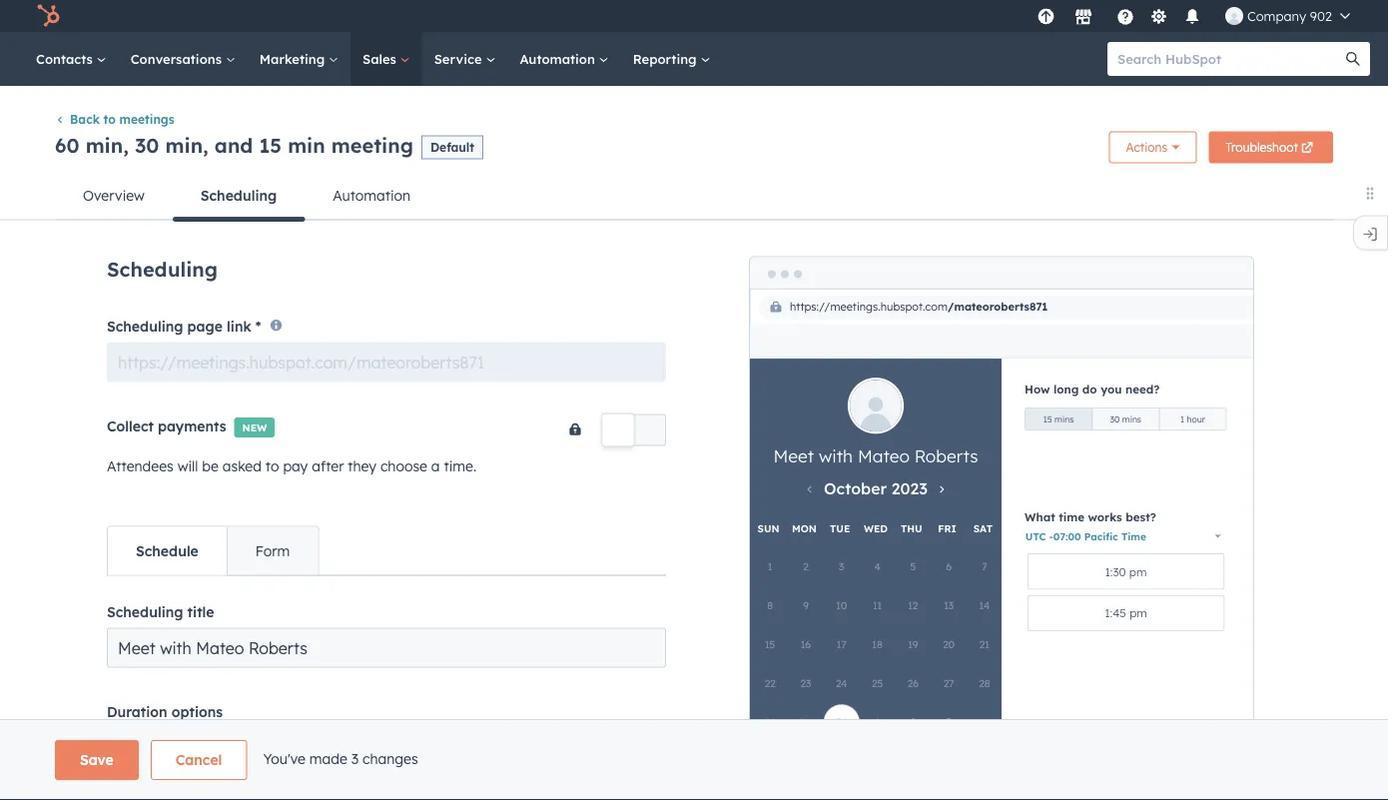 Task type: vqa. For each thing, say whether or not it's contained in the screenshot.
You've
yes



Task type: describe. For each thing, give the bounding box(es) containing it.
notifications image
[[1184, 9, 1202, 27]]

attendees will be asked to pay after they choose a time.
[[107, 457, 477, 475]]

troubleshoot
[[1226, 140, 1299, 155]]

15 min
[[127, 739, 167, 754]]

choose
[[381, 457, 427, 475]]

mateo roberts image
[[1226, 7, 1244, 25]]

made
[[309, 750, 347, 767]]

schedule link
[[108, 527, 226, 575]]

link
[[227, 317, 251, 335]]

0 vertical spatial to
[[103, 112, 116, 127]]

Scheduling title text field
[[107, 628, 666, 668]]

page
[[187, 317, 223, 335]]

30 min
[[210, 739, 250, 754]]

and
[[215, 133, 253, 158]]

settings image
[[1150, 8, 1168, 26]]

hubspot link
[[24, 4, 75, 28]]

actions
[[1126, 140, 1168, 155]]

0 horizontal spatial 15
[[127, 739, 140, 754]]

contacts link
[[24, 32, 119, 86]]

page section element
[[7, 740, 1381, 780]]

tab list containing schedule
[[107, 526, 319, 576]]

troubleshoot link
[[1209, 131, 1334, 163]]

notifications button
[[1176, 0, 1210, 32]]

15 inside banner
[[259, 133, 282, 158]]

service
[[434, 50, 486, 67]]

1 hr
[[293, 739, 316, 754]]

collect
[[107, 417, 154, 435]]

pay
[[283, 457, 308, 475]]

contacts
[[36, 50, 97, 67]]

company 902 menu
[[1032, 0, 1364, 32]]

min inside banner
[[288, 133, 325, 158]]

help button
[[1109, 0, 1143, 32]]

conversations link
[[119, 32, 248, 86]]

tab panel containing scheduling title
[[107, 575, 666, 800]]

save button
[[55, 740, 139, 780]]

search button
[[1337, 42, 1370, 76]]

they
[[348, 457, 377, 475]]

overview button
[[55, 171, 173, 219]]

close image
[[260, 743, 268, 751]]

actions button
[[1109, 131, 1197, 163]]

options
[[172, 703, 223, 720]]

scheduling inside scheduling button
[[201, 186, 277, 204]]

company 902
[[1248, 7, 1333, 24]]

30 inside 60 min, 30 min, and 15 min meeting banner
[[135, 133, 159, 158]]

time.
[[444, 457, 477, 475]]

company
[[1248, 7, 1307, 24]]

marketing link
[[248, 32, 351, 86]]

automation inside button
[[333, 186, 411, 204]]

1 min, from the left
[[86, 133, 129, 158]]

min for 30 min
[[228, 739, 250, 754]]

conversations
[[131, 50, 226, 67]]

company 902 button
[[1214, 0, 1362, 32]]

automation button
[[305, 171, 439, 219]]



Task type: locate. For each thing, give the bounding box(es) containing it.
0 horizontal spatial min
[[144, 739, 167, 754]]

service link
[[422, 32, 508, 86]]

scheduling page link
[[107, 317, 251, 335]]

scheduling left "title"
[[107, 603, 183, 620]]

1 vertical spatial to
[[266, 457, 279, 475]]

hubspot image
[[36, 4, 60, 28]]

new
[[242, 421, 267, 434]]

cancel
[[176, 751, 222, 769]]

scheduling inside tab panel
[[107, 603, 183, 620]]

0 horizontal spatial min,
[[86, 133, 129, 158]]

reporting link
[[621, 32, 723, 86]]

automation link
[[508, 32, 621, 86]]

meeting
[[331, 133, 413, 158]]

back to meetings button
[[55, 112, 174, 127]]

scheduling
[[201, 186, 277, 204], [107, 256, 218, 281], [107, 317, 183, 335], [107, 603, 183, 620]]

back
[[70, 112, 100, 127]]

2 horizontal spatial min
[[288, 133, 325, 158]]

1 vertical spatial 15
[[127, 739, 140, 754]]

default
[[430, 140, 474, 155]]

30 down meetings
[[135, 133, 159, 158]]

3
[[351, 750, 359, 767]]

0 horizontal spatial automation
[[333, 186, 411, 204]]

0 vertical spatial 15
[[259, 133, 282, 158]]

attendees
[[107, 457, 174, 475]]

you've
[[263, 750, 306, 767]]

min, down back to meetings button
[[86, 133, 129, 158]]

min for 15 min
[[144, 739, 167, 754]]

min left meeting
[[288, 133, 325, 158]]

search image
[[1346, 52, 1360, 66]]

0 horizontal spatial 30
[[135, 133, 159, 158]]

navigation
[[55, 171, 1334, 222]]

scheduling button
[[173, 171, 305, 222]]

to right back
[[103, 112, 116, 127]]

sales link
[[351, 32, 422, 86]]

1 horizontal spatial min
[[228, 739, 250, 754]]

upgrade link
[[1034, 5, 1059, 26]]

be
[[202, 457, 219, 475]]

min,
[[86, 133, 129, 158], [165, 133, 208, 158]]

30
[[135, 133, 159, 158], [210, 739, 224, 754]]

hr
[[304, 739, 316, 754]]

tab list
[[107, 526, 319, 576]]

1 horizontal spatial 30
[[210, 739, 224, 754]]

1 vertical spatial automation
[[333, 186, 411, 204]]

marketing
[[260, 50, 329, 67]]

to left pay
[[266, 457, 279, 475]]

payments
[[158, 417, 226, 435]]

min, left and
[[165, 133, 208, 158]]

back to meetings
[[70, 112, 174, 127]]

None text field
[[107, 342, 666, 382]]

1 horizontal spatial automation
[[520, 50, 599, 67]]

automation right service link
[[520, 50, 599, 67]]

form
[[255, 542, 290, 560]]

navigation containing overview
[[55, 171, 1334, 222]]

form link
[[226, 527, 318, 575]]

sales
[[363, 50, 400, 67]]

you've made 3 changes
[[263, 750, 418, 767]]

cancel button
[[151, 740, 247, 780]]

help image
[[1117, 9, 1135, 27]]

upgrade image
[[1037, 8, 1055, 26]]

15 right and
[[259, 133, 282, 158]]

min
[[288, 133, 325, 158], [144, 739, 167, 754], [228, 739, 250, 754]]

reporting
[[633, 50, 701, 67]]

Search HubSpot search field
[[1108, 42, 1352, 76]]

scheduling left page
[[107, 317, 183, 335]]

to
[[103, 112, 116, 127], [266, 457, 279, 475]]

changes
[[363, 750, 418, 767]]

15
[[259, 133, 282, 158], [127, 739, 140, 754]]

automation
[[520, 50, 599, 67], [333, 186, 411, 204]]

0 vertical spatial 30
[[135, 133, 159, 158]]

1 horizontal spatial to
[[266, 457, 279, 475]]

1 horizontal spatial 15
[[259, 133, 282, 158]]

duration
[[107, 703, 167, 720]]

902
[[1310, 7, 1333, 24]]

scheduling up the scheduling page link
[[107, 256, 218, 281]]

automation down meeting
[[333, 186, 411, 204]]

tab panel
[[107, 575, 666, 800]]

60 min, 30 min, and 15 min meeting
[[55, 133, 413, 158]]

save
[[80, 751, 114, 769]]

meetings
[[119, 112, 174, 127]]

overview
[[83, 186, 145, 204]]

60
[[55, 133, 79, 158]]

1
[[293, 739, 300, 754]]

1 horizontal spatial min,
[[165, 133, 208, 158]]

2 min, from the left
[[165, 133, 208, 158]]

scheduling title
[[107, 603, 214, 620]]

settings link
[[1147, 5, 1172, 26]]

min down duration options at the bottom left of page
[[144, 739, 167, 754]]

min left 'close' icon in the left bottom of the page
[[228, 739, 250, 754]]

15 down the duration
[[127, 739, 140, 754]]

title
[[187, 603, 214, 620]]

scheduling down 60 min, 30 min, and 15 min meeting
[[201, 186, 277, 204]]

0 horizontal spatial to
[[103, 112, 116, 127]]

marketplaces image
[[1075, 9, 1093, 27]]

a
[[431, 457, 440, 475]]

marketplaces button
[[1063, 0, 1105, 32]]

will
[[177, 457, 198, 475]]

after
[[312, 457, 344, 475]]

60 min, 30 min, and 15 min meeting banner
[[55, 125, 1334, 171]]

0 vertical spatial automation
[[520, 50, 599, 67]]

30 down options
[[210, 739, 224, 754]]

1 vertical spatial 30
[[210, 739, 224, 754]]

collect payments
[[107, 417, 226, 435]]

asked
[[223, 457, 262, 475]]

schedule
[[136, 542, 199, 560]]

duration options
[[107, 703, 223, 720]]



